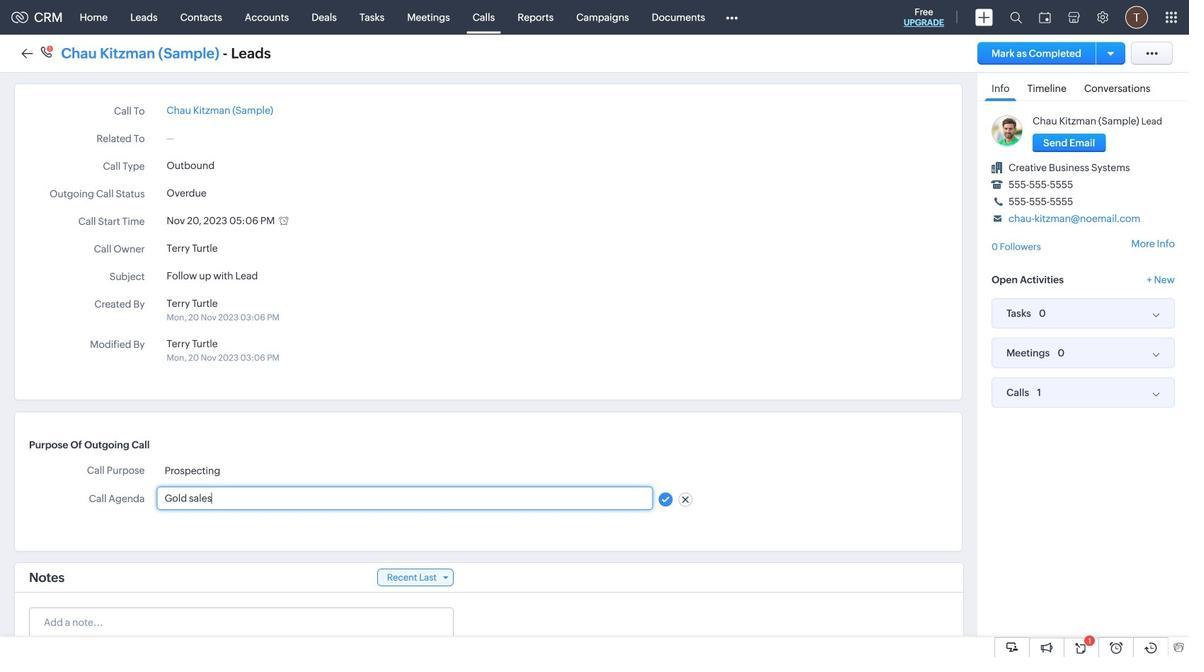 Task type: locate. For each thing, give the bounding box(es) containing it.
Add a note... field
[[30, 616, 453, 630]]

create menu element
[[967, 0, 1002, 34]]

search image
[[1011, 11, 1023, 23]]

None text field
[[165, 493, 646, 505]]

Other Modules field
[[717, 6, 748, 29]]

None button
[[1033, 134, 1107, 152]]



Task type: vqa. For each thing, say whether or not it's contained in the screenshot.
LOGO
yes



Task type: describe. For each thing, give the bounding box(es) containing it.
create menu image
[[976, 9, 994, 26]]

calendar image
[[1040, 12, 1052, 23]]

profile image
[[1126, 6, 1149, 29]]

search element
[[1002, 0, 1031, 35]]

profile element
[[1118, 0, 1157, 34]]

logo image
[[11, 12, 28, 23]]



